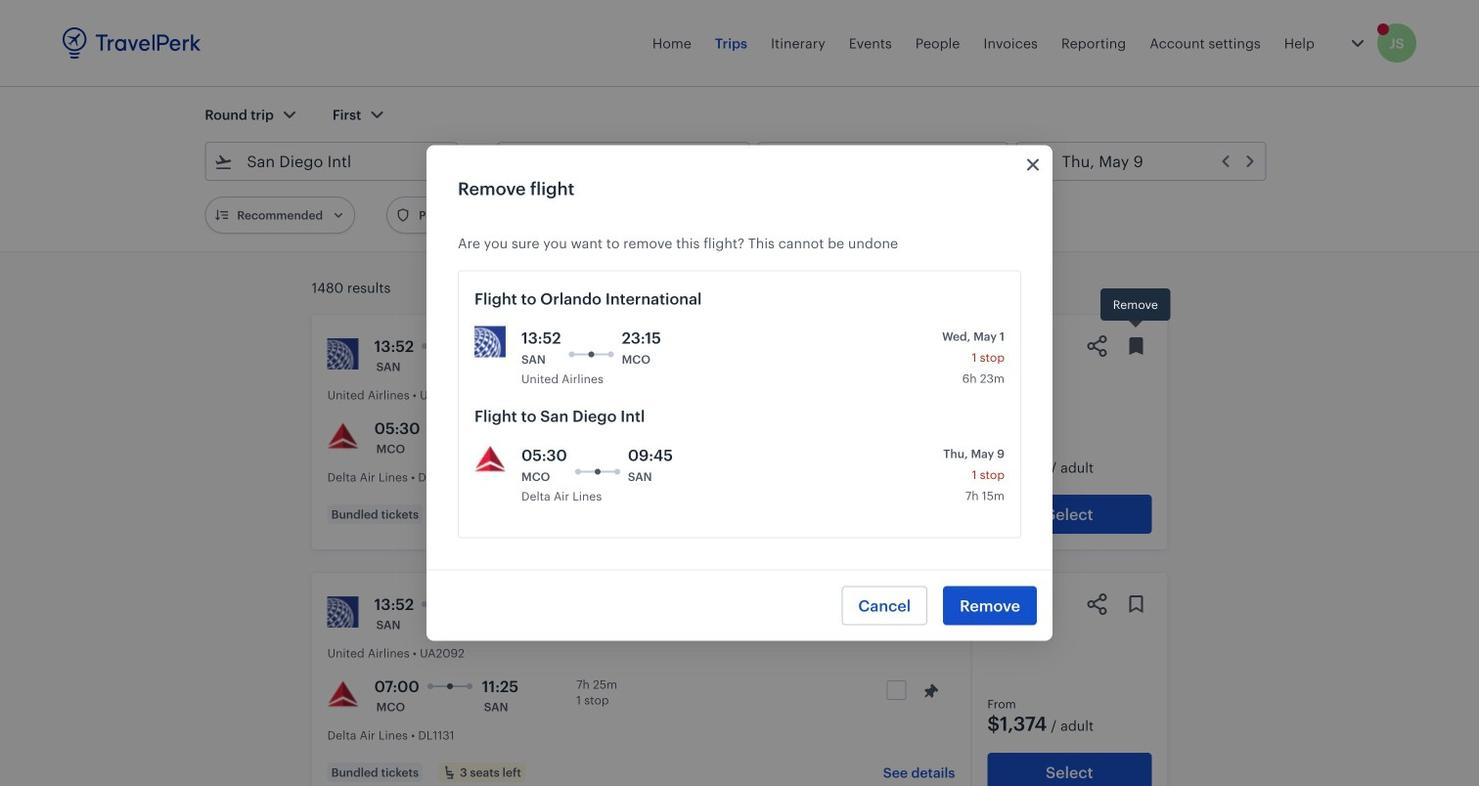 Task type: vqa. For each thing, say whether or not it's contained in the screenshot.
the rightmost United Airlines image
yes



Task type: describe. For each thing, give the bounding box(es) containing it.
To search field
[[526, 146, 724, 177]]

Depart field
[[790, 146, 1000, 177]]

Return field
[[1049, 146, 1258, 177]]

modalheader element
[[427, 145, 1053, 200]]

delta air lines image inside modalbody "element"
[[475, 444, 506, 475]]

delta air lines image
[[328, 421, 359, 452]]

modalbody element
[[427, 200, 1053, 570]]

modalfooter element
[[427, 570, 1053, 642]]

united airlines image inside modalbody "element"
[[475, 326, 506, 358]]



Task type: locate. For each thing, give the bounding box(es) containing it.
delta air lines image
[[475, 444, 506, 475], [328, 679, 359, 711]]

0 vertical spatial delta air lines image
[[475, 444, 506, 475]]

1 horizontal spatial delta air lines image
[[475, 444, 506, 475]]

From search field
[[233, 146, 432, 177]]

0 horizontal spatial delta air lines image
[[328, 679, 359, 711]]

united airlines image
[[475, 326, 506, 358], [328, 339, 359, 370], [328, 597, 359, 628]]

1 vertical spatial delta air lines image
[[328, 679, 359, 711]]

tooltip
[[1101, 289, 1171, 331]]



